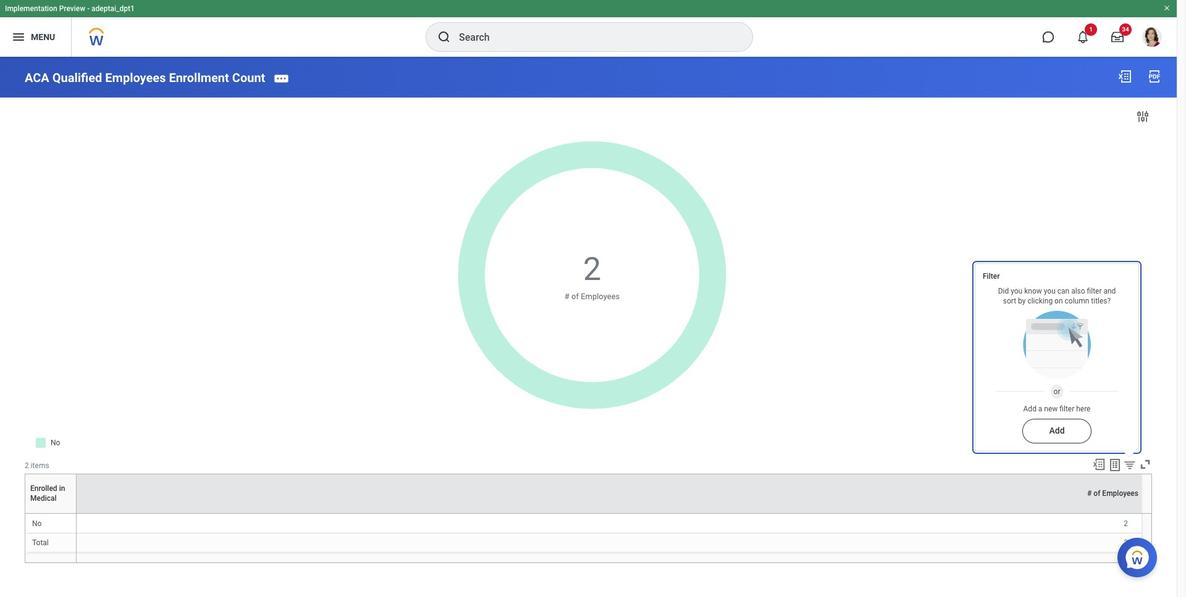 Task type: locate. For each thing, give the bounding box(es) containing it.
1 horizontal spatial export to excel image
[[1118, 69, 1132, 84]]

titles?
[[1091, 297, 1111, 306]]

filter up "titles?"
[[1087, 287, 1102, 296]]

add a new filter here
[[1023, 405, 1091, 414]]

enrolled in medical
[[30, 485, 65, 504], [49, 514, 54, 514]]

1
[[1089, 26, 1093, 33]]

enrolled
[[30, 485, 57, 494], [49, 514, 51, 514]]

# for # of employees 2 2
[[607, 514, 607, 514]]

adeptai_dpt1
[[91, 4, 135, 13]]

in inside enrolled in medical
[[59, 485, 65, 494]]

new
[[1044, 405, 1058, 414]]

filter inside did you know you can also filter and sort by clicking on column titles?
[[1087, 287, 1102, 296]]

34
[[1122, 26, 1129, 33]]

export to excel image
[[1118, 69, 1132, 84], [1092, 458, 1106, 472]]

# of employees column header
[[77, 514, 1142, 515]]

employees inside 2 # of employees
[[581, 292, 620, 302]]

0 vertical spatial medical
[[30, 495, 57, 504]]

1 you from the left
[[1011, 287, 1023, 296]]

#
[[564, 292, 569, 302], [1087, 490, 1092, 499], [607, 514, 607, 514]]

notifications large image
[[1077, 31, 1089, 43]]

medical
[[30, 495, 57, 504], [52, 514, 54, 514]]

employees for aca qualified employees enrollment count
[[105, 70, 166, 85]]

0 vertical spatial export to excel image
[[1118, 69, 1132, 84]]

profile logan mcneil image
[[1142, 27, 1162, 49]]

1 vertical spatial of
[[1094, 490, 1100, 499]]

0 horizontal spatial #
[[564, 292, 569, 302]]

add for add a new filter here
[[1023, 405, 1037, 414]]

in
[[59, 485, 65, 494], [51, 514, 52, 514]]

export to excel image left export to worksheets icon
[[1092, 458, 1106, 472]]

2
[[583, 251, 601, 288], [25, 462, 29, 471], [1124, 520, 1128, 529], [1124, 539, 1128, 548]]

1 horizontal spatial #
[[607, 514, 607, 514]]

1 horizontal spatial filter
[[1087, 287, 1102, 296]]

employees inside # of employees 2 2
[[608, 514, 611, 514]]

0 horizontal spatial export to excel image
[[1092, 458, 1106, 472]]

0 horizontal spatial of
[[571, 292, 579, 302]]

of
[[571, 292, 579, 302], [1094, 490, 1100, 499], [608, 514, 608, 514]]

0 vertical spatial of
[[571, 292, 579, 302]]

implementation preview -   adeptai_dpt1
[[5, 4, 135, 13]]

2 horizontal spatial #
[[1087, 490, 1092, 499]]

know
[[1024, 287, 1042, 296]]

employees
[[105, 70, 166, 85], [581, 292, 620, 302], [1102, 490, 1139, 499], [608, 514, 611, 514]]

menu button
[[0, 17, 71, 57]]

enrolled up the total
[[49, 514, 51, 514]]

row element containing enrolled in medical
[[26, 475, 79, 514]]

1 horizontal spatial in
[[59, 485, 65, 494]]

toolbar
[[1087, 458, 1152, 474]]

add button
[[1022, 419, 1092, 444]]

2 main content
[[0, 57, 1177, 575]]

items
[[31, 462, 49, 471]]

filter
[[1087, 287, 1102, 296], [1060, 405, 1074, 414]]

you
[[1011, 287, 1023, 296], [1044, 287, 1056, 296]]

or
[[1054, 388, 1060, 397]]

of for # of employees 2 2
[[608, 514, 608, 514]]

filter right new
[[1060, 405, 1074, 414]]

configure and view chart data image
[[1135, 109, 1150, 124]]

1 vertical spatial #
[[1087, 490, 1092, 499]]

1 horizontal spatial add
[[1049, 426, 1065, 436]]

row element
[[26, 475, 79, 514], [77, 475, 1145, 514]]

on
[[1055, 297, 1063, 306]]

you up on
[[1044, 287, 1056, 296]]

1 vertical spatial in
[[51, 514, 52, 514]]

0 vertical spatial #
[[564, 292, 569, 302]]

enrolled in medical up 'enrolled in medical' button
[[30, 485, 65, 504]]

add down add a new filter here
[[1049, 426, 1065, 436]]

2 horizontal spatial of
[[1094, 490, 1100, 499]]

enrolled down items
[[30, 485, 57, 494]]

here
[[1076, 405, 1091, 414]]

total
[[32, 539, 49, 548]]

menu banner
[[0, 0, 1177, 57]]

filter dialog
[[975, 264, 1139, 465]]

2 row element from the left
[[77, 475, 1145, 514]]

0 vertical spatial filter
[[1087, 287, 1102, 296]]

1 button
[[1069, 23, 1097, 51]]

0 horizontal spatial you
[[1011, 287, 1023, 296]]

0 vertical spatial enrolled in medical
[[30, 485, 65, 504]]

add
[[1023, 405, 1037, 414], [1049, 426, 1065, 436]]

menu
[[31, 32, 55, 42]]

enrolled in medical button
[[49, 514, 54, 514]]

1 vertical spatial export to excel image
[[1092, 458, 1106, 472]]

2 button
[[583, 248, 603, 291], [1124, 519, 1130, 529], [1124, 539, 1130, 549]]

-
[[87, 4, 90, 13]]

0 vertical spatial add
[[1023, 405, 1037, 414]]

1 vertical spatial filter
[[1060, 405, 1074, 414]]

0 vertical spatial enrolled
[[30, 485, 57, 494]]

# inside # of employees 2 2
[[607, 514, 607, 514]]

2 vertical spatial #
[[607, 514, 607, 514]]

2 vertical spatial 2 button
[[1124, 539, 1130, 549]]

0 vertical spatial in
[[59, 485, 65, 494]]

1 vertical spatial add
[[1049, 426, 1065, 436]]

# inside 2 # of employees
[[564, 292, 569, 302]]

select to filter grid data image
[[1123, 459, 1137, 472]]

enrolled in medical up the total
[[49, 514, 54, 514]]

Search Workday  search field
[[459, 23, 727, 51]]

# for # of employees
[[1087, 490, 1092, 499]]

implementation
[[5, 4, 57, 13]]

1 horizontal spatial you
[[1044, 287, 1056, 296]]

you up "by"
[[1011, 287, 1023, 296]]

2 items
[[25, 462, 49, 471]]

add for add
[[1049, 426, 1065, 436]]

clicking
[[1028, 297, 1053, 306]]

1 horizontal spatial of
[[608, 514, 608, 514]]

did
[[998, 287, 1009, 296]]

row element containing # of employees
[[77, 475, 1145, 514]]

2 vertical spatial of
[[608, 514, 608, 514]]

add left a
[[1023, 405, 1037, 414]]

34 button
[[1104, 23, 1132, 51]]

1 vertical spatial medical
[[52, 514, 54, 514]]

0 horizontal spatial add
[[1023, 405, 1037, 414]]

of inside # of employees 2 2
[[608, 514, 608, 514]]

export to excel image left "view printable version (pdf)" icon
[[1118, 69, 1132, 84]]

aca qualified employees enrollment count link
[[25, 70, 265, 85]]

medical inside enrolled in medical
[[30, 495, 57, 504]]

add inside button
[[1049, 426, 1065, 436]]

1 row element from the left
[[26, 475, 79, 514]]



Task type: vqa. For each thing, say whether or not it's contained in the screenshot.
middle 2 button
yes



Task type: describe. For each thing, give the bounding box(es) containing it.
a
[[1038, 405, 1042, 414]]

0 horizontal spatial filter
[[1060, 405, 1074, 414]]

filter
[[983, 272, 1000, 281]]

export to excel image for "view printable version (pdf)" icon
[[1118, 69, 1132, 84]]

of inside 2 # of employees
[[571, 292, 579, 302]]

1 vertical spatial enrolled in medical
[[49, 514, 54, 514]]

0 vertical spatial 2 button
[[583, 248, 603, 291]]

2 # of employees
[[564, 251, 620, 302]]

2 you from the left
[[1044, 287, 1056, 296]]

inbox large image
[[1111, 31, 1124, 43]]

view printable version (pdf) image
[[1147, 69, 1162, 84]]

fullscreen image
[[1139, 458, 1152, 472]]

0 horizontal spatial in
[[51, 514, 52, 514]]

close environment banner image
[[1163, 4, 1171, 12]]

2 inside 2 # of employees
[[583, 251, 601, 288]]

by
[[1018, 297, 1026, 306]]

enrolled inside enrolled in medical
[[30, 485, 57, 494]]

employees for # of employees 2 2
[[608, 514, 611, 514]]

sort
[[1003, 297, 1016, 306]]

# of employees
[[1087, 490, 1139, 499]]

employees for # of employees
[[1102, 490, 1139, 499]]

of for # of employees
[[1094, 490, 1100, 499]]

export to excel image for export to worksheets icon
[[1092, 458, 1106, 472]]

no
[[32, 520, 42, 529]]

count
[[232, 70, 265, 85]]

aca qualified employees enrollment count
[[25, 70, 265, 85]]

aca
[[25, 70, 49, 85]]

export to worksheets image
[[1108, 458, 1122, 473]]

justify image
[[11, 30, 26, 44]]

enrollment
[[169, 70, 229, 85]]

preview
[[59, 4, 85, 13]]

# of employees 2 2
[[607, 514, 1128, 548]]

search image
[[437, 30, 452, 44]]

can
[[1057, 287, 1069, 296]]

1 vertical spatial 2 button
[[1124, 519, 1130, 529]]

also
[[1071, 287, 1085, 296]]

did you know you can also filter and sort by clicking on column titles?
[[998, 287, 1116, 306]]

1 vertical spatial enrolled
[[49, 514, 51, 514]]

toolbar inside 2 main content
[[1087, 458, 1152, 474]]

column
[[1065, 297, 1089, 306]]

and
[[1104, 287, 1116, 296]]

qualified
[[52, 70, 102, 85]]



